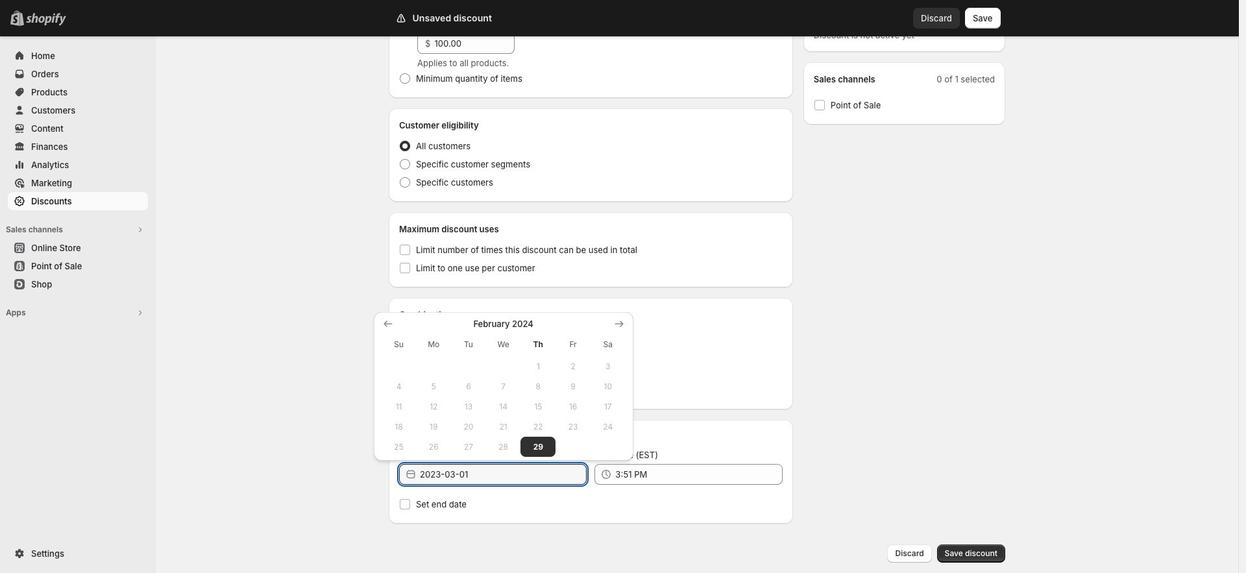 Task type: vqa. For each thing, say whether or not it's contained in the screenshot.
Enter time text field at the bottom of the page
yes



Task type: describe. For each thing, give the bounding box(es) containing it.
friday element
[[556, 333, 591, 357]]

wednesday element
[[486, 333, 521, 357]]

sunday element
[[382, 333, 417, 357]]

thursday element
[[521, 333, 556, 357]]

YYYY-MM-DD text field
[[420, 464, 587, 485]]



Task type: locate. For each thing, give the bounding box(es) containing it.
Enter time text field
[[616, 464, 783, 485]]

tuesday element
[[451, 333, 486, 357]]

shopify image
[[26, 13, 66, 26]]

0.00 text field
[[435, 33, 515, 54]]

monday element
[[417, 333, 451, 357]]

grid
[[382, 318, 626, 457]]

saturday element
[[591, 333, 626, 357]]



